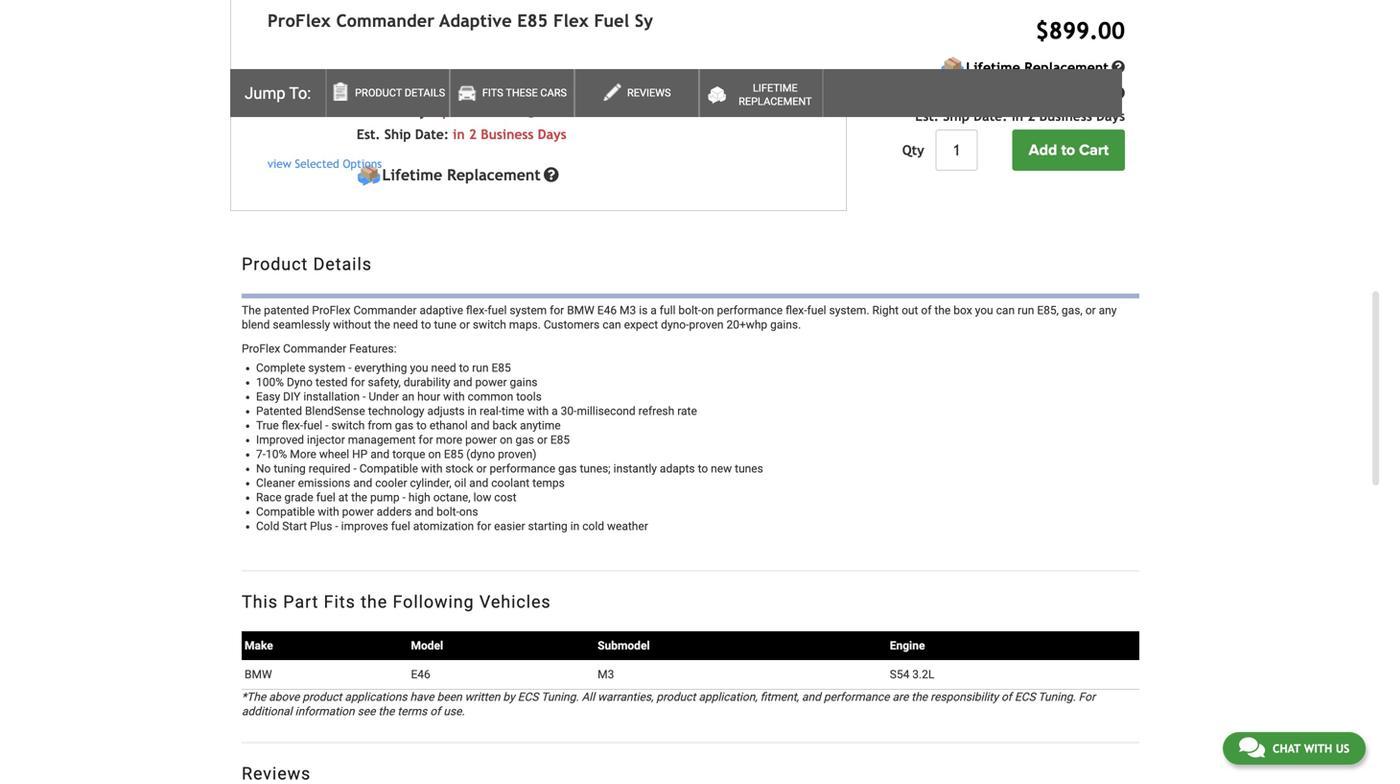 Task type: locate. For each thing, give the bounding box(es) containing it.
question circle image for special order
[[525, 105, 538, 118]]

commander
[[336, 11, 435, 31], [410, 12, 488, 28], [283, 342, 347, 355]]

to left new
[[698, 462, 708, 475]]

for inside "proflex commander pro designed for aftermarket forced induction or aftermarket 600cc/60lb/hr or larger injectors."
[[417, 32, 435, 47]]

est. ship date: in 2 business days down "special"
[[357, 127, 567, 142]]

you right box
[[975, 304, 994, 317]]

0 vertical spatial question circle image
[[1112, 60, 1125, 74]]

of inside the patented proflex commander adaptive flex-fuel system for bmw e46 m3 is a full bolt-on performance flex-fuel system. right out of the box you can run e85, gas, or any blend seamlessly without the need to tune or switch maps. customers can expect dyno-proven 20+whp gains.
[[922, 304, 932, 317]]

0 vertical spatial replacement
[[1025, 59, 1109, 75]]

0 horizontal spatial ecs
[[518, 690, 539, 704]]

you inside proflex commander features: complete system - everything you need to run e85 100% dyno tested for safety, durability and power gains easy diy installation - under an hour with common tools patented blendsense technology adjusts in real-time with a 30-millisecond refresh rate true flex-fuel - switch from gas to ethanol and back anytime improved injector management for more power on gas or e85 7-10% more wheel hp and torque on e85 (dyno proven) no tuning required - compatible with stock or performance gas tunes; instantly adapts to new tunes cleaner emissions and cooler cylinder, oil and coolant temps race grade fuel at the pump - high octane, low cost compatible with power adders and bolt-ons cold start plus - improves fuel atomization for easier starting in cold weather
[[410, 361, 428, 375]]

0 horizontal spatial can
[[603, 318, 621, 332]]

2
[[1028, 108, 1036, 124], [469, 127, 477, 142]]

product details up patented
[[242, 254, 372, 275]]

performance up 20+whp
[[717, 304, 783, 317]]

flex- up improved
[[282, 419, 303, 432]]

0 horizontal spatial need
[[393, 318, 418, 332]]

and up "pump"
[[353, 476, 373, 490]]

0 horizontal spatial days
[[538, 127, 567, 142]]

commander inside "proflex commander pro designed for aftermarket forced induction or aftermarket 600cc/60lb/hr or larger injectors."
[[410, 12, 488, 28]]

1 vertical spatial need
[[431, 361, 456, 375]]

performance inside *the above product applications have been written by                 ecs tuning. all warranties, product application, fitment,                 and performance are the responsibility of ecs tuning.                 for additional information see the terms of use.
[[824, 690, 890, 704]]

0 vertical spatial e46
[[598, 304, 617, 317]]

with up cylinder,
[[421, 462, 443, 475]]

1 vertical spatial gas
[[516, 433, 534, 447]]

additional
[[242, 705, 292, 718]]

1 horizontal spatial on
[[701, 304, 714, 317]]

1 vertical spatial run
[[472, 361, 489, 375]]

induction
[[564, 32, 623, 47]]

power up common
[[475, 376, 507, 389]]

cost
[[494, 491, 517, 504]]

millisecond
[[577, 404, 636, 418]]

any
[[1099, 304, 1117, 317]]

information
[[295, 705, 355, 718]]

add to cart
[[1029, 141, 1109, 159]]

or down forced
[[530, 49, 543, 64]]

bolt- inside proflex commander features: complete system - everything you need to run e85 100% dyno tested for safety, durability and power gains easy diy installation - under an hour with common tools patented blendsense technology adjusts in real-time with a 30-millisecond refresh rate true flex-fuel - switch from gas to ethanol and back anytime improved injector management for more power on gas or e85 7-10% more wheel hp and torque on e85 (dyno proven) no tuning required - compatible with stock or performance gas tunes; instantly adapts to new tunes cleaner emissions and cooler cylinder, oil and coolant temps race grade fuel at the pump - high octane, low cost compatible with power adders and bolt-ons cold start plus - improves fuel atomization for easier starting in cold weather
[[437, 505, 460, 519]]

899.00
[[1050, 17, 1125, 44]]

0 horizontal spatial ship
[[385, 127, 411, 142]]

more
[[290, 448, 317, 461]]

fuel
[[488, 304, 507, 317], [807, 304, 827, 317], [303, 419, 323, 432], [391, 520, 410, 533]]

flex
[[554, 11, 589, 31]]

2 product from the left
[[657, 690, 696, 704]]

0 vertical spatial need
[[393, 318, 418, 332]]

- down features:
[[349, 361, 352, 375]]

0 vertical spatial performance
[[717, 304, 783, 317]]

the right at
[[351, 491, 368, 504]]

1 horizontal spatial a
[[651, 304, 657, 317]]

1 horizontal spatial of
[[922, 304, 932, 317]]

gains.
[[771, 318, 801, 332]]

1 horizontal spatial est.
[[916, 108, 939, 124]]

aftermarket up injectors. on the left of page
[[357, 49, 433, 64]]

proflex
[[268, 11, 331, 31], [357, 12, 406, 28], [242, 342, 280, 355]]

commander inside proflex commander features: complete system - everything you need to run e85 100% dyno tested for safety, durability and power gains easy diy installation - under an hour with common tools patented blendsense technology adjusts in real-time with a 30-millisecond refresh rate true flex-fuel - switch from gas to ethanol and back anytime improved injector management for more power on gas or e85 7-10% more wheel hp and torque on e85 (dyno proven) no tuning required - compatible with stock or performance gas tunes; instantly adapts to new tunes cleaner emissions and cooler cylinder, oil and coolant temps race grade fuel at the pump - high octane, low cost compatible with power adders and bolt-ons cold start plus - improves fuel atomization for easier starting in cold weather
[[283, 342, 347, 355]]

refresh
[[639, 404, 675, 418]]

1 horizontal spatial ecs
[[1015, 690, 1036, 704]]

1 vertical spatial can
[[603, 318, 621, 332]]

0 vertical spatial details
[[405, 87, 445, 99]]

1 horizontal spatial product
[[657, 690, 696, 704]]

or down the anytime
[[537, 433, 548, 447]]

1 horizontal spatial performance
[[717, 304, 783, 317]]

0 horizontal spatial you
[[410, 361, 428, 375]]

question circle image
[[1112, 60, 1125, 74], [1112, 86, 1125, 100]]

bolt- inside the patented proflex commander adaptive flex-fuel system for bmw e46 m3 is a full bolt-on performance flex-fuel system. right out of the box you can run e85, gas, or any blend seamlessly without the need to tune or switch maps. customers can expect dyno-proven 20+whp gains.
[[679, 304, 701, 317]]

make
[[245, 639, 273, 652]]

2 vertical spatial of
[[430, 705, 441, 718]]

2 vertical spatial performance
[[824, 690, 890, 704]]

can left 'expect'
[[603, 318, 621, 332]]

tuning
[[274, 462, 306, 475]]

proflex inside "proflex commander pro designed for aftermarket forced induction or aftermarket 600cc/60lb/hr or larger injectors."
[[357, 12, 406, 28]]

performance inside proflex commander features: complete system - everything you need to run e85 100% dyno tested for safety, durability and power gains easy diy installation - under an hour with common tools patented blendsense technology adjusts in real-time with a 30-millisecond refresh rate true flex-fuel - switch from gas to ethanol and back anytime improved injector management for more power on gas or e85 7-10% more wheel hp and torque on e85 (dyno proven) no tuning required - compatible with stock or performance gas tunes; instantly adapts to new tunes cleaner emissions and cooler cylinder, oil and coolant temps race grade fuel at the pump - high octane, low cost compatible with power adders and bolt-ons cold start plus - improves fuel atomization for easier starting in cold weather
[[490, 462, 556, 475]]

0 vertical spatial can
[[997, 304, 1015, 317]]

cleaner
[[256, 476, 295, 490]]

0 vertical spatial system
[[510, 304, 547, 317]]

and down real-
[[471, 419, 490, 432]]

fuel down adders
[[391, 520, 410, 533]]

to left ethanol
[[417, 419, 427, 432]]

flex- inside proflex commander features: complete system - everything you need to run e85 100% dyno tested for safety, durability and power gains easy diy installation - under an hour with common tools patented blendsense technology adjusts in real-time with a 30-millisecond refresh rate true flex-fuel - switch from gas to ethanol and back anytime improved injector management for more power on gas or e85 7-10% more wheel hp and torque on e85 (dyno proven) no tuning required - compatible with stock or performance gas tunes; instantly adapts to new tunes cleaner emissions and cooler cylinder, oil and coolant temps race grade fuel at the pump - high octane, low cost compatible with power adders and bolt-ons cold start plus - improves fuel atomization for easier starting in cold weather
[[282, 419, 303, 432]]

details up without
[[313, 254, 372, 275]]

a left '30-'
[[552, 404, 558, 418]]

0 horizontal spatial product
[[303, 690, 342, 704]]

for bmw
[[550, 304, 595, 317]]

low
[[474, 491, 492, 504]]

ship down availability:
[[385, 127, 411, 142]]

0 horizontal spatial switch
[[331, 419, 365, 432]]

0 vertical spatial m3
[[620, 304, 636, 317]]

special
[[436, 104, 480, 119]]

ship down this product is lifetime replacement eligible icon
[[943, 108, 970, 124]]

0 horizontal spatial compatible
[[256, 505, 315, 519]]

on down back
[[500, 433, 513, 447]]

gas up temps
[[558, 462, 577, 475]]

1 vertical spatial on
[[500, 433, 513, 447]]

commander up designed
[[336, 11, 435, 31]]

bolt- up dyno-
[[679, 304, 701, 317]]

need down proflex commander adaptive
[[393, 318, 418, 332]]

days up cart
[[1097, 108, 1125, 124]]

lifetime replacement for lifetime replacement's question circle icon
[[382, 166, 541, 184]]

run
[[1018, 304, 1035, 317], [472, 361, 489, 375]]

7-
[[256, 448, 266, 461]]

features:
[[349, 342, 397, 355]]

commander for features:
[[283, 342, 347, 355]]

or right tune
[[460, 318, 470, 332]]

bolt-
[[679, 304, 701, 317], [437, 505, 460, 519]]

question circle image down fits these cars
[[525, 105, 538, 118]]

0 vertical spatial aftermarket
[[440, 32, 515, 47]]

weather
[[607, 520, 648, 533]]

1 vertical spatial date:
[[415, 127, 449, 142]]

comments image
[[1240, 736, 1265, 759]]

injectors.
[[357, 66, 418, 81]]

est. ship date: in 2 business days up 'add'
[[916, 108, 1125, 124]]

new
[[711, 462, 732, 475]]

starting
[[528, 520, 568, 533]]

1 vertical spatial question circle image
[[544, 167, 559, 182]]

cars
[[541, 87, 567, 99]]

tuning. left for
[[1039, 690, 1076, 704]]

0 vertical spatial est.
[[916, 108, 939, 124]]

2 horizontal spatial lifetime
[[966, 59, 1021, 75]]

gas up proven) at the bottom left of the page
[[516, 433, 534, 447]]

true
[[256, 419, 279, 432]]

everything
[[355, 361, 407, 375]]

0 horizontal spatial est. ship date: in 2 business days
[[357, 127, 567, 142]]

1 horizontal spatial run
[[1018, 304, 1035, 317]]

e46m3-
[[490, 84, 523, 95]]

compatible up "start"
[[256, 505, 315, 519]]

system up tested
[[308, 361, 346, 375]]

1 horizontal spatial gas
[[516, 433, 534, 447]]

0 horizontal spatial m3
[[598, 668, 614, 681]]

a right is
[[651, 304, 657, 317]]

system inside the patented proflex commander adaptive flex-fuel system for bmw e46 m3 is a full bolt-on performance flex-fuel system. right out of the box you can run e85, gas, or any blend seamlessly without the need to tune or switch maps. customers can expect dyno-proven 20+whp gains.
[[510, 304, 547, 317]]

aftermarket
[[440, 32, 515, 47], [357, 49, 433, 64]]

est. up 'qty'
[[916, 108, 939, 124]]

fuel left system.
[[807, 304, 827, 317]]

1 horizontal spatial m3
[[620, 304, 636, 317]]

e46
[[598, 304, 617, 317], [411, 668, 431, 681]]

product right warranties,
[[657, 690, 696, 704]]

product up patented
[[242, 254, 308, 275]]

flex- up gains.
[[786, 304, 807, 317]]

1 horizontal spatial you
[[975, 304, 994, 317]]

1 vertical spatial of
[[1002, 690, 1012, 704]]

of left use.
[[430, 705, 441, 718]]

0 vertical spatial switch
[[473, 318, 506, 332]]

gas right from
[[395, 419, 414, 432]]

see
[[358, 705, 376, 718]]

2 vertical spatial gas
[[558, 462, 577, 475]]

0 horizontal spatial bolt-
[[437, 505, 460, 519]]

compatible up cooler
[[360, 462, 418, 475]]

product details up availability:
[[355, 87, 445, 99]]

1 vertical spatial fits
[[324, 592, 356, 612]]

proflex for proflex commander features: complete system - everything you need to run e85 100% dyno tested for safety, durability and power gains easy diy installation - under an hour with common tools patented blendsense technology adjusts in real-time with a 30-millisecond refresh rate true flex-fuel - switch from gas to ethanol and back anytime improved injector management for more power on gas or e85 7-10% more wheel hp and torque on e85 (dyno proven) no tuning required - compatible with stock or performance gas tunes; instantly adapts to new tunes cleaner emissions and cooler cylinder, oil and coolant temps race grade fuel at the pump - high octane, low cost compatible with power adders and bolt-ons cold start plus - improves fuel atomization for easier starting in cold weather
[[242, 342, 280, 355]]

e85 up forced
[[518, 11, 548, 31]]

right
[[873, 304, 899, 317]]

with up adjusts
[[443, 390, 465, 403]]

fits right "part"
[[324, 592, 356, 612]]

0 horizontal spatial question circle image
[[525, 105, 538, 118]]

availability: special order
[[357, 104, 525, 119]]

product up information on the left of the page
[[303, 690, 342, 704]]

replacement
[[1025, 59, 1109, 75], [739, 95, 812, 107], [447, 166, 541, 184]]

question circle image
[[525, 105, 538, 118], [544, 167, 559, 182]]

e46 inside the patented proflex commander adaptive flex-fuel system for bmw e46 m3 is a full bolt-on performance flex-fuel system. right out of the box you can run e85, gas, or any blend seamlessly without the need to tune or switch maps. customers can expect dyno-proven 20+whp gains.
[[598, 304, 617, 317]]

1 vertical spatial system
[[308, 361, 346, 375]]

for
[[1079, 690, 1096, 704]]

1 vertical spatial a
[[552, 404, 558, 418]]

business up add to cart button
[[1040, 108, 1093, 124]]

1 vertical spatial lifetime replacement
[[739, 82, 812, 107]]

with inside chat with us link
[[1305, 742, 1333, 755]]

1 tuning. from the left
[[541, 690, 579, 704]]

1 horizontal spatial ship
[[943, 108, 970, 124]]

2 horizontal spatial flex-
[[786, 304, 807, 317]]

m3
[[620, 304, 636, 317], [598, 668, 614, 681]]

1 horizontal spatial product
[[355, 87, 402, 99]]

performance down proven) at the bottom left of the page
[[490, 462, 556, 475]]

the
[[242, 304, 261, 317]]

reviews
[[628, 87, 671, 99]]

tuning.
[[541, 690, 579, 704], [1039, 690, 1076, 704]]

need up durability
[[431, 361, 456, 375]]

and
[[453, 376, 473, 389], [471, 419, 490, 432], [371, 448, 390, 461], [353, 476, 373, 490], [469, 476, 489, 490], [415, 505, 434, 519], [802, 690, 821, 704]]

flex- up common
[[466, 304, 488, 317]]

0 vertical spatial run
[[1018, 304, 1035, 317]]

commander up 600cc/60lb/hr at the left of the page
[[410, 12, 488, 28]]

0 horizontal spatial system
[[308, 361, 346, 375]]

0 vertical spatial ship
[[943, 108, 970, 124]]

2 horizontal spatial of
[[1002, 690, 1012, 704]]

0 vertical spatial of
[[922, 304, 932, 317]]

1 horizontal spatial tuning.
[[1039, 690, 1076, 704]]

for right tested
[[351, 376, 365, 389]]

product down injectors. on the left of page
[[355, 87, 402, 99]]

1 vertical spatial bolt-
[[437, 505, 460, 519]]

of right out
[[922, 304, 932, 317]]

in
[[1012, 108, 1024, 124], [453, 127, 465, 142], [468, 404, 477, 418], [571, 520, 580, 533]]

tuning. left all
[[541, 690, 579, 704]]

bolt- down octane,
[[437, 505, 460, 519]]

power up improves
[[342, 505, 374, 519]]

0 vertical spatial gas
[[395, 419, 414, 432]]

None text field
[[936, 130, 978, 171]]

and up low
[[469, 476, 489, 490]]

system up maps.
[[510, 304, 547, 317]]

with left us
[[1305, 742, 1333, 755]]

fuel left for bmw
[[488, 304, 507, 317]]

installation
[[304, 390, 360, 403]]

- up blendsense technology
[[363, 390, 366, 403]]

this product is lifetime replacement eligible image
[[941, 56, 965, 80]]

0 vertical spatial business
[[1040, 108, 1093, 124]]

system
[[510, 304, 547, 317], [308, 361, 346, 375]]

2 question circle image from the top
[[1112, 86, 1125, 100]]

full
[[660, 304, 676, 317]]

easier
[[494, 520, 525, 533]]

to left tune
[[421, 318, 431, 332]]

on up proven
[[701, 304, 714, 317]]

ecs right responsibility
[[1015, 690, 1036, 704]]

on
[[701, 304, 714, 317], [500, 433, 513, 447]]

designed
[[357, 32, 413, 47]]

2 horizontal spatial replacement
[[1025, 59, 1109, 75]]

m3 up warranties,
[[598, 668, 614, 681]]

1 vertical spatial est. ship date: in 2 business days
[[357, 127, 567, 142]]

selected
[[295, 157, 339, 170]]

1 vertical spatial m3
[[598, 668, 614, 681]]

proflex commander adaptive
[[312, 304, 463, 317]]

commander for adaptive
[[336, 11, 435, 31]]

proflex for proflex commander adaptive e85 flex fuel system
[[268, 11, 331, 31]]

this part fits the following vehicles
[[242, 592, 551, 612]]

2 vertical spatial lifetime
[[382, 166, 443, 184]]

business down order at the left
[[481, 127, 534, 142]]

larger
[[547, 49, 584, 64]]

30-
[[561, 404, 577, 418]]

2 up 'add'
[[1028, 108, 1036, 124]]

1 horizontal spatial replacement
[[739, 95, 812, 107]]

0 vertical spatial you
[[975, 304, 994, 317]]

qty
[[903, 142, 925, 158]]

commander down the seamlessly
[[283, 342, 347, 355]]

1 horizontal spatial fits
[[482, 87, 504, 99]]

proflex inside proflex commander features: complete system - everything you need to run e85 100% dyno tested for safety, durability and power gains easy diy installation - under an hour with common tools patented blendsense technology adjusts in real-time with a 30-millisecond refresh rate true flex-fuel - switch from gas to ethanol and back anytime improved injector management for more power on gas or e85 7-10% more wheel hp and torque on e85 (dyno proven) no tuning required - compatible with stock or performance gas tunes; instantly adapts to new tunes cleaner emissions and cooler cylinder, oil and coolant temps race grade fuel at the pump - high octane, low cost compatible with power adders and bolt-ons cold start plus - improves fuel atomization for easier starting in cold weather
[[242, 342, 280, 355]]

details up availability: special order
[[405, 87, 445, 99]]

in left cold
[[571, 520, 580, 533]]

1 horizontal spatial can
[[997, 304, 1015, 317]]

cylinder,
[[410, 476, 452, 490]]

written
[[465, 690, 500, 704]]

est. ship date: in 2 business days
[[916, 108, 1125, 124], [357, 127, 567, 142]]

to
[[1062, 141, 1076, 159], [421, 318, 431, 332], [459, 361, 469, 375], [417, 419, 427, 432], [698, 462, 708, 475]]

1 vertical spatial details
[[313, 254, 372, 275]]

0 vertical spatial compatible
[[360, 462, 418, 475]]

1 vertical spatial replacement
[[739, 95, 812, 107]]

for right designed
[[417, 32, 435, 47]]

maps.
[[509, 318, 541, 332]]

1 question circle image from the top
[[1112, 60, 1125, 74]]

0 horizontal spatial performance
[[490, 462, 556, 475]]

cold
[[256, 520, 280, 533]]

0 vertical spatial lifetime
[[966, 59, 1021, 75]]

durability
[[404, 376, 451, 389]]

proven)
[[498, 448, 537, 461]]

0 horizontal spatial on
[[500, 433, 513, 447]]

2 horizontal spatial gas
[[558, 462, 577, 475]]

0 horizontal spatial flex-
[[282, 419, 303, 432]]

and inside *the above product applications have been written by                 ecs tuning. all warranties, product application, fitment,                 and performance are the responsibility of ecs tuning.                 for additional information see the terms of use.
[[802, 690, 821, 704]]

1 horizontal spatial details
[[405, 87, 445, 99]]

e46 right for bmw
[[598, 304, 617, 317]]

1 vertical spatial performance
[[490, 462, 556, 475]]

0 horizontal spatial gas
[[395, 419, 414, 432]]

1 vertical spatial switch
[[331, 419, 365, 432]]

selected options
[[295, 157, 382, 170]]

patented
[[264, 304, 309, 317]]

system
[[635, 11, 693, 31]]

this product is lifetime replacement eligible image
[[357, 163, 381, 187]]

chat with us link
[[1223, 732, 1366, 765]]

aftermarket up 600cc/60lb/hr at the left of the page
[[440, 32, 515, 47]]

m3 left is
[[620, 304, 636, 317]]

lifetime replacement for 1st question circle image from the top of the page
[[966, 59, 1109, 75]]

1 horizontal spatial system
[[510, 304, 547, 317]]

switch left maps.
[[473, 318, 506, 332]]

1 vertical spatial question circle image
[[1112, 86, 1125, 100]]

for
[[417, 32, 435, 47], [351, 376, 365, 389], [419, 433, 433, 447], [477, 520, 491, 533]]

run left e85,
[[1018, 304, 1035, 317]]

the
[[935, 304, 951, 317], [374, 318, 390, 332], [351, 491, 368, 504], [361, 592, 388, 612], [912, 690, 928, 704], [378, 705, 395, 718]]

common
[[468, 390, 514, 403]]

0 vertical spatial on
[[701, 304, 714, 317]]

performance left 'are'
[[824, 690, 890, 704]]

tools
[[516, 390, 542, 403]]

and down high on the bottom
[[415, 505, 434, 519]]

1 horizontal spatial switch
[[473, 318, 506, 332]]

to right 'add'
[[1062, 141, 1076, 159]]

1 vertical spatial you
[[410, 361, 428, 375]]



Task type: vqa. For each thing, say whether or not it's contained in the screenshot.
run inside the the ProFlex Commander Features: Complete system - everything you need to run E85 100% Dyno tested for safety, durability and power gains Easy DIY installation - Under an hour with common tools Patented BlendSense technology adjusts in real-time with a 30-millisecond refresh rate True flex-fuel - switch from gas to ethanol and back anytime Improved injector management for more power on gas or E85 7-10% More wheel HP and torque on E85 (dyno proven) No tuning required - Compatible with stock or performance gas tunes; instantly adapts to new tunes Cleaner emissions and cooler cylinder, oil and coolant temps Race grade fuel at the pump - high octane, low cost Compatible with power adders and bolt-ons Cold Start Plus - improves fuel atomization for easier starting in cold weather
yes



Task type: describe. For each thing, give the bounding box(es) containing it.
0 horizontal spatial e46
[[411, 668, 431, 681]]

proflex commander pro designed for aftermarket forced induction or aftermarket 600cc/60lb/hr or larger injectors.
[[357, 12, 641, 81]]

0 horizontal spatial est.
[[357, 127, 380, 142]]

adaptive
[[440, 11, 512, 31]]

need inside proflex commander features: complete system - everything you need to run e85 100% dyno tested for safety, durability and power gains easy diy installation - under an hour with common tools patented blendsense technology adjusts in real-time with a 30-millisecond refresh rate true flex-fuel - switch from gas to ethanol and back anytime improved injector management for more power on gas or e85 7-10% more wheel hp and torque on e85 (dyno proven) no tuning required - compatible with stock or performance gas tunes; instantly adapts to new tunes cleaner emissions and cooler cylinder, oil and coolant temps race grade fuel at the pump - high octane, low cost compatible with power adders and bolt-ons cold start plus - improves fuel atomization for easier starting in cold weather
[[431, 361, 456, 375]]

fuel up injector
[[303, 419, 323, 432]]

run inside the patented proflex commander adaptive flex-fuel system for bmw e46 m3 is a full bolt-on performance flex-fuel system. right out of the box you can run e85, gas, or any blend seamlessly without the need to tune or switch maps. customers can expect dyno-proven 20+whp gains.
[[1018, 304, 1035, 317]]

0 vertical spatial product
[[355, 87, 402, 99]]

you inside the patented proflex commander adaptive flex-fuel system for bmw e46 m3 is a full bolt-on performance flex-fuel system. right out of the box you can run e85, gas, or any blend seamlessly without the need to tune or switch maps. customers can expect dyno-proven 20+whp gains.
[[975, 304, 994, 317]]

question circle image for lifetime replacement
[[544, 167, 559, 182]]

model
[[411, 639, 443, 652]]

a inside the patented proflex commander adaptive flex-fuel system for bmw e46 m3 is a full bolt-on performance flex-fuel system. right out of the box you can run e85, gas, or any blend seamlessly without the need to tune or switch maps. customers can expect dyno-proven 20+whp gains.
[[651, 304, 657, 317]]

to inside button
[[1062, 141, 1076, 159]]

1 vertical spatial ship
[[385, 127, 411, 142]]

fits inside 'link'
[[482, 87, 504, 99]]

stock
[[446, 462, 474, 475]]

safety,
[[368, 376, 401, 389]]

s54
[[890, 668, 910, 681]]

with up the anytime
[[527, 404, 549, 418]]

a inside proflex commander features: complete system - everything you need to run e85 100% dyno tested for safety, durability and power gains easy diy installation - under an hour with common tools patented blendsense technology adjusts in real-time with a 30-millisecond refresh rate true flex-fuel - switch from gas to ethanol and back anytime improved injector management for more power on gas or e85 7-10% more wheel hp and torque on e85 (dyno proven) no tuning required - compatible with stock or performance gas tunes; instantly adapts to new tunes cleaner emissions and cooler cylinder, oil and coolant temps race grade fuel at the pump - high octane, low cost compatible with power adders and bolt-ons cold start plus - improves fuel atomization for easier starting in cold weather
[[552, 404, 558, 418]]

the inside proflex commander features: complete system - everything you need to run e85 100% dyno tested for safety, durability and power gains easy diy installation - under an hour with common tools patented blendsense technology adjusts in real-time with a 30-millisecond refresh rate true flex-fuel - switch from gas to ethanol and back anytime improved injector management for more power on gas or e85 7-10% more wheel hp and torque on e85 (dyno proven) no tuning required - compatible with stock or performance gas tunes; instantly adapts to new tunes cleaner emissions and cooler cylinder, oil and coolant temps race grade fuel at the pump - high octane, low cost compatible with power adders and bolt-ons cold start plus - improves fuel atomization for easier starting in cold weather
[[351, 491, 368, 504]]

0 horizontal spatial of
[[430, 705, 441, 718]]

to up common
[[459, 361, 469, 375]]

coolant
[[491, 476, 530, 490]]

m3 inside the patented proflex commander adaptive flex-fuel system for bmw e46 m3 is a full bolt-on performance flex-fuel system. right out of the box you can run e85, gas, or any blend seamlessly without the need to tune or switch maps. customers can expect dyno-proven 20+whp gains.
[[620, 304, 636, 317]]

1 vertical spatial days
[[538, 127, 567, 142]]

add to cart button
[[1013, 130, 1125, 171]]

for up torque on
[[419, 433, 433, 447]]

of for responsibility
[[1002, 690, 1012, 704]]

without
[[333, 318, 371, 332]]

1 horizontal spatial date:
[[974, 108, 1008, 124]]

above
[[269, 690, 300, 704]]

0 vertical spatial power
[[475, 376, 507, 389]]

- right plus
[[335, 520, 338, 533]]

submodel
[[598, 639, 650, 652]]

performance inside the patented proflex commander adaptive flex-fuel system for bmw e46 m3 is a full bolt-on performance flex-fuel system. right out of the box you can run e85, gas, or any blend seamlessly without the need to tune or switch maps. customers can expect dyno-proven 20+whp gains.
[[717, 304, 783, 317]]

cold
[[583, 520, 604, 533]]

for down ons
[[477, 520, 491, 533]]

to inside the patented proflex commander adaptive flex-fuel system for bmw e46 m3 is a full bolt-on performance flex-fuel system. right out of the box you can run e85, gas, or any blend seamlessly without the need to tune or switch maps. customers can expect dyno-proven 20+whp gains.
[[421, 318, 431, 332]]

the left box
[[935, 304, 951, 317]]

wheel hp
[[319, 448, 368, 461]]

replacement for lifetime replacement's question circle icon
[[447, 166, 541, 184]]

injector
[[307, 433, 345, 447]]

tunes; instantly adapts
[[580, 462, 695, 475]]

applications
[[345, 690, 407, 704]]

tested
[[316, 376, 348, 389]]

the patented proflex commander adaptive flex-fuel system for bmw e46 m3 is a full bolt-on performance flex-fuel system. right out of the box you can run e85, gas, or any blend seamlessly without the need to tune or switch maps. customers can expect dyno-proven 20+whp gains.
[[242, 304, 1117, 332]]

the right 'are'
[[912, 690, 928, 704]]

0 vertical spatial product details
[[355, 87, 445, 99]]

pro
[[492, 12, 518, 28]]

in down "special"
[[453, 127, 465, 142]]

seamlessly
[[273, 318, 330, 332]]

the left the following
[[361, 592, 388, 612]]

tunes
[[735, 462, 764, 475]]

gains
[[510, 376, 538, 389]]

the down "applications"
[[378, 705, 395, 718]]

or left any
[[1086, 304, 1096, 317]]

chat with us
[[1273, 742, 1350, 755]]

oil
[[454, 476, 467, 490]]

use.
[[444, 705, 465, 718]]

on inside the patented proflex commander adaptive flex-fuel system for bmw e46 m3 is a full bolt-on performance flex-fuel system. right out of the box you can run e85, gas, or any blend seamlessly without the need to tune or switch maps. customers can expect dyno-proven 20+whp gains.
[[701, 304, 714, 317]]

the down proflex commander adaptive
[[374, 318, 390, 332]]

improved
[[256, 433, 304, 447]]

e85 down the anytime
[[551, 433, 570, 447]]

or down (dyno
[[476, 462, 487, 475]]

commander for pro
[[410, 12, 488, 28]]

1 horizontal spatial lifetime replacement
[[739, 82, 812, 107]]

customers
[[544, 318, 600, 332]]

anytime
[[520, 419, 561, 432]]

fits these cars
[[482, 87, 567, 99]]

system.
[[830, 304, 870, 317]]

these
[[506, 87, 538, 99]]

switch inside proflex commander features: complete system - everything you need to run e85 100% dyno tested for safety, durability and power gains easy diy installation - under an hour with common tools patented blendsense technology adjusts in real-time with a 30-millisecond refresh rate true flex-fuel - switch from gas to ethanol and back anytime improved injector management for more power on gas or e85 7-10% more wheel hp and torque on e85 (dyno proven) no tuning required - compatible with stock or performance gas tunes; instantly adapts to new tunes cleaner emissions and cooler cylinder, oil and coolant temps race grade fuel at the pump - high octane, low cost compatible with power adders and bolt-ons cold start plus - improves fuel atomization for easier starting in cold weather
[[331, 419, 365, 432]]

0 horizontal spatial 2
[[469, 127, 477, 142]]

all
[[582, 690, 595, 704]]

or down fuel
[[628, 32, 641, 47]]

is
[[639, 304, 648, 317]]

s54 3.2l
[[890, 668, 935, 681]]

pfc-e46m3-1
[[469, 84, 528, 95]]

2 tuning. from the left
[[1039, 690, 1076, 704]]

fits these cars link
[[450, 69, 575, 117]]

0 vertical spatial 2
[[1028, 108, 1036, 124]]

management
[[348, 433, 416, 447]]

1 product from the left
[[303, 690, 342, 704]]

with up plus
[[318, 505, 339, 519]]

ethanol
[[430, 419, 468, 432]]

e85 up the gains
[[492, 361, 511, 375]]

replacement for 1st question circle image from the top of the page
[[1025, 59, 1109, 75]]

rate
[[678, 404, 697, 418]]

in left real-
[[468, 404, 477, 418]]

- left high on the bottom
[[403, 491, 406, 504]]

20+whp
[[727, 318, 768, 332]]

0 horizontal spatial product
[[242, 254, 308, 275]]

fitment,
[[761, 690, 799, 704]]

run inside proflex commander features: complete system - everything you need to run e85 100% dyno tested for safety, durability and power gains easy diy installation - under an hour with common tools patented blendsense technology adjusts in real-time with a 30-millisecond refresh rate true flex-fuel - switch from gas to ethanol and back anytime improved injector management for more power on gas or e85 7-10% more wheel hp and torque on e85 (dyno proven) no tuning required - compatible with stock or performance gas tunes; instantly adapts to new tunes cleaner emissions and cooler cylinder, oil and coolant temps race grade fuel at the pump - high octane, low cost compatible with power adders and bolt-ons cold start plus - improves fuel atomization for easier starting in cold weather
[[472, 361, 489, 375]]

1 horizontal spatial business
[[1040, 108, 1093, 124]]

2 ecs from the left
[[1015, 690, 1036, 704]]

1 vertical spatial aftermarket
[[357, 49, 433, 64]]

proflex for proflex commander pro designed for aftermarket forced induction or aftermarket 600cc/60lb/hr or larger injectors.
[[357, 12, 406, 28]]

1 vertical spatial power
[[465, 433, 497, 447]]

more
[[436, 433, 463, 447]]

plus
[[310, 520, 332, 533]]

forced
[[519, 32, 560, 47]]

have
[[410, 690, 434, 704]]

1 horizontal spatial compatible
[[360, 462, 418, 475]]

1 horizontal spatial days
[[1097, 108, 1125, 124]]

tune
[[434, 318, 457, 332]]

vehicles
[[480, 592, 551, 612]]

complete
[[256, 361, 306, 375]]

lifetime for this product is lifetime replacement eligible icon
[[966, 59, 1021, 75]]

pfc-
[[469, 84, 490, 95]]

responsibility
[[931, 690, 999, 704]]

emissions
[[298, 476, 351, 490]]

0 horizontal spatial business
[[481, 127, 534, 142]]

- down wheel hp
[[354, 462, 357, 475]]

add
[[1029, 141, 1058, 159]]

pump
[[370, 491, 400, 504]]

reviews link
[[575, 69, 699, 117]]

and up common
[[453, 376, 473, 389]]

2 vertical spatial power
[[342, 505, 374, 519]]

of for out
[[922, 304, 932, 317]]

switch inside the patented proflex commander adaptive flex-fuel system for bmw e46 m3 is a full bolt-on performance flex-fuel system. right out of the box you can run e85, gas, or any blend seamlessly without the need to tune or switch maps. customers can expect dyno-proven 20+whp gains.
[[473, 318, 506, 332]]

10%
[[266, 448, 287, 461]]

ons
[[459, 505, 478, 519]]

options
[[343, 157, 382, 170]]

this
[[242, 592, 278, 612]]

1 vertical spatial product details
[[242, 254, 372, 275]]

out
[[902, 304, 919, 317]]

0 vertical spatial est. ship date: in 2 business days
[[916, 108, 1125, 124]]

1 horizontal spatial flex-
[[466, 304, 488, 317]]

system inside proflex commander features: complete system - everything you need to run e85 100% dyno tested for safety, durability and power gains easy diy installation - under an hour with common tools patented blendsense technology adjusts in real-time with a 30-millisecond refresh rate true flex-fuel - switch from gas to ethanol and back anytime improved injector management for more power on gas or e85 7-10% more wheel hp and torque on e85 (dyno proven) no tuning required - compatible with stock or performance gas tunes; instantly adapts to new tunes cleaner emissions and cooler cylinder, oil and coolant temps race grade fuel at the pump - high octane, low cost compatible with power adders and bolt-ons cold start plus - improves fuel atomization for easier starting in cold weather
[[308, 361, 346, 375]]

terms
[[398, 705, 427, 718]]

1 vertical spatial compatible
[[256, 505, 315, 519]]

race
[[256, 491, 282, 504]]

easy
[[256, 390, 280, 403]]

lifetime replacement link
[[699, 69, 824, 117]]

under
[[369, 390, 399, 403]]

lifetime for this product is lifetime replacement eligible image
[[382, 166, 443, 184]]

start
[[282, 520, 307, 533]]

need inside the patented proflex commander adaptive flex-fuel system for bmw e46 m3 is a full bolt-on performance flex-fuel system. right out of the box you can run e85, gas, or any blend seamlessly without the need to tune or switch maps. customers can expect dyno-proven 20+whp gains.
[[393, 318, 418, 332]]

on inside proflex commander features: complete system - everything you need to run e85 100% dyno tested for safety, durability and power gains easy diy installation - under an hour with common tools patented blendsense technology adjusts in real-time with a 30-millisecond refresh rate true flex-fuel - switch from gas to ethanol and back anytime improved injector management for more power on gas or e85 7-10% more wheel hp and torque on e85 (dyno proven) no tuning required - compatible with stock or performance gas tunes; instantly adapts to new tunes cleaner emissions and cooler cylinder, oil and coolant temps race grade fuel at the pump - high octane, low cost compatible with power adders and bolt-ons cold start plus - improves fuel atomization for easier starting in cold weather
[[500, 433, 513, 447]]

fuel
[[594, 11, 630, 31]]

4044218
[[381, 84, 420, 95]]

high
[[409, 491, 431, 504]]

improves
[[341, 520, 388, 533]]

blend
[[242, 318, 270, 332]]

in up add to cart button
[[1012, 108, 1024, 124]]

following
[[393, 592, 475, 612]]

product details link
[[326, 69, 450, 117]]

order
[[484, 104, 521, 119]]

part
[[283, 592, 319, 612]]

100%
[[256, 376, 284, 389]]

1 ecs from the left
[[518, 690, 539, 704]]

0 horizontal spatial details
[[313, 254, 372, 275]]

us
[[1336, 742, 1350, 755]]

and down management
[[371, 448, 390, 461]]

e85 down more
[[444, 448, 464, 461]]

proflex commander adaptive e85 flex fuel system
[[268, 11, 693, 31]]

real-
[[480, 404, 502, 418]]

1 horizontal spatial lifetime
[[753, 82, 798, 94]]

at
[[338, 491, 348, 504]]

- up injector
[[325, 419, 329, 432]]

back
[[493, 419, 517, 432]]



